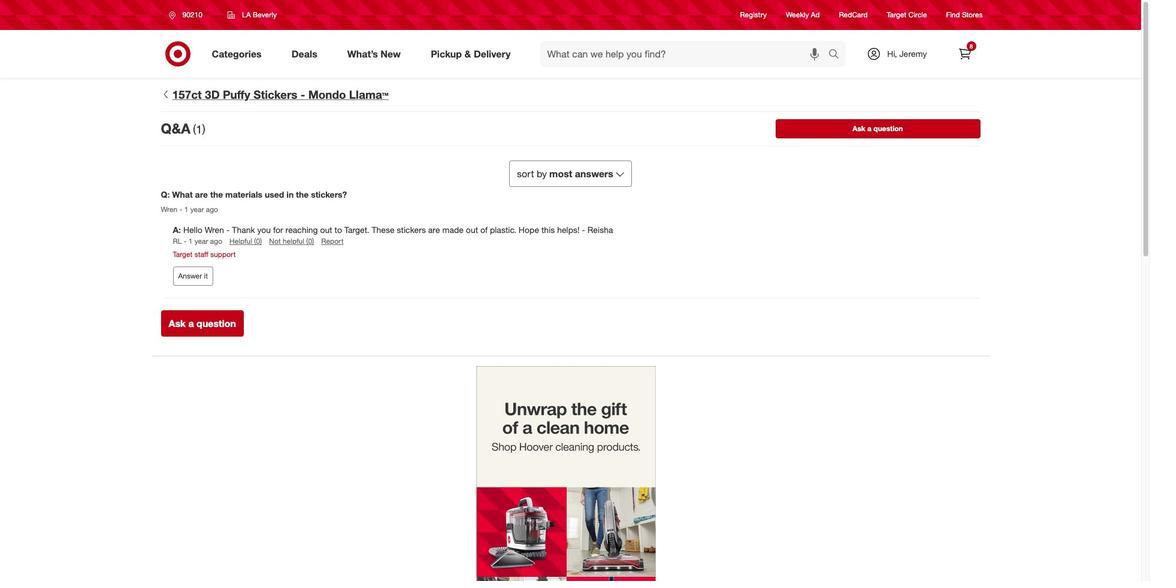 Task type: describe. For each thing, give the bounding box(es) containing it.
157ct 3d puffy stickers - mondo llama™
[[172, 87, 389, 101]]

1 vertical spatial ago
[[210, 237, 222, 246]]

rl - 1 year ago
[[173, 237, 222, 246]]

llama™
[[349, 87, 389, 101]]

find stores link
[[947, 10, 983, 20]]

find
[[947, 10, 960, 19]]

hi, jeremy
[[888, 49, 927, 59]]

stores
[[962, 10, 983, 19]]

1 vertical spatial are
[[428, 225, 440, 235]]

find stores
[[947, 10, 983, 19]]

helpful  (0)
[[230, 237, 262, 246]]

used
[[265, 189, 284, 199]]

reisha
[[588, 225, 613, 235]]

stickers
[[397, 225, 426, 235]]

ask a question for wren - 1 year ago
[[169, 317, 236, 329]]

a:
[[173, 225, 181, 235]]

(
[[193, 122, 196, 136]]

ask a question button for wren - 1 year ago
[[161, 310, 244, 337]]

redcard link
[[839, 10, 868, 20]]

report button
[[321, 236, 344, 247]]

answer
[[178, 271, 202, 280]]

stickers?
[[311, 189, 347, 199]]

q&a ( 1 )
[[161, 120, 205, 137]]

by
[[537, 168, 547, 180]]

stickers
[[254, 87, 298, 101]]

weekly ad link
[[786, 10, 820, 20]]

support
[[210, 250, 236, 259]]

not
[[269, 237, 281, 246]]

wren inside q: what are the materials used in the stickers? wren - 1 year ago
[[161, 205, 178, 214]]

question for wren - 1 year ago
[[197, 317, 236, 329]]

in
[[287, 189, 294, 199]]

deals
[[292, 48, 317, 60]]

categories
[[212, 48, 262, 60]]

you
[[257, 225, 271, 235]]

90210
[[182, 10, 202, 19]]

q:
[[161, 189, 170, 199]]

ad
[[811, 10, 820, 19]]

what's new
[[347, 48, 401, 60]]

registry link
[[740, 10, 767, 20]]

157ct
[[172, 87, 202, 101]]

hi,
[[888, 49, 897, 59]]

1 out from the left
[[320, 225, 332, 235]]

helpful
[[230, 237, 252, 246]]

advertisement region
[[476, 366, 656, 581]]

- left thank
[[227, 225, 230, 235]]

q&a
[[161, 120, 191, 137]]

answer it
[[178, 271, 208, 280]]

for
[[273, 225, 283, 235]]

pickup & delivery
[[431, 48, 511, 60]]

ago inside q: what are the materials used in the stickers? wren - 1 year ago
[[206, 205, 218, 214]]

categories link
[[202, 41, 277, 67]]

ask a question for (
[[853, 124, 903, 133]]

what's new link
[[337, 41, 416, 67]]

helpful  (0) button
[[230, 236, 262, 247]]

registry
[[740, 10, 767, 19]]

1 vertical spatial wren
[[205, 225, 224, 235]]

target for target circle
[[887, 10, 907, 19]]

answer it button
[[173, 266, 213, 286]]

delivery
[[474, 48, 511, 60]]

reaching
[[286, 225, 318, 235]]

weekly ad
[[786, 10, 820, 19]]

not helpful  (0)
[[269, 237, 314, 246]]

ask for wren - 1 year ago
[[169, 317, 186, 329]]

&
[[465, 48, 471, 60]]

a for (
[[868, 124, 872, 133]]

hope
[[519, 225, 539, 235]]

1 inside q: what are the materials used in the stickers? wren - 1 year ago
[[184, 205, 188, 214]]

1 the from the left
[[210, 189, 223, 199]]

most
[[550, 168, 572, 180]]

pickup
[[431, 48, 462, 60]]

deals link
[[281, 41, 332, 67]]

year inside q: what are the materials used in the stickers? wren - 1 year ago
[[190, 205, 204, 214]]

1 vertical spatial year
[[195, 237, 208, 246]]

question for (
[[874, 124, 903, 133]]

q: what are the materials used in the stickers? wren - 1 year ago
[[161, 189, 347, 214]]

helps!
[[557, 225, 580, 235]]



Task type: vqa. For each thing, say whether or not it's contained in the screenshot.
Add Items BUTTON
no



Task type: locate. For each thing, give the bounding box(es) containing it.
0 horizontal spatial a
[[188, 317, 194, 329]]

0 horizontal spatial out
[[320, 225, 332, 235]]

are right what
[[195, 189, 208, 199]]

1 (0) from the left
[[254, 237, 262, 246]]

1
[[196, 122, 202, 136], [184, 205, 188, 214], [189, 237, 193, 246]]

90210 button
[[161, 4, 215, 26]]

0 horizontal spatial wren
[[161, 205, 178, 214]]

(0) down the "you"
[[254, 237, 262, 246]]

0 horizontal spatial (0)
[[254, 237, 262, 246]]

search button
[[824, 41, 852, 70]]

- down what
[[180, 205, 182, 214]]

3d
[[205, 87, 220, 101]]

what
[[172, 189, 193, 199]]

1 horizontal spatial ask
[[853, 124, 866, 133]]

to
[[335, 225, 342, 235]]

this
[[542, 225, 555, 235]]

ago up rl - 1 year ago
[[206, 205, 218, 214]]

(0) down "reaching"
[[306, 237, 314, 246]]

la beverly button
[[220, 4, 285, 26]]

1 vertical spatial target
[[173, 250, 193, 259]]

a: hello wren - thank you for reaching out to target. these stickers are made out of plastic. hope this helps! - reisha
[[173, 225, 613, 235]]

thank
[[232, 225, 255, 235]]

are
[[195, 189, 208, 199], [428, 225, 440, 235]]

- left mondo
[[301, 87, 305, 101]]

0 vertical spatial question
[[874, 124, 903, 133]]

ask
[[853, 124, 866, 133], [169, 317, 186, 329]]

wren up rl - 1 year ago
[[205, 225, 224, 235]]

wren
[[161, 205, 178, 214], [205, 225, 224, 235]]

1 for rl
[[189, 237, 193, 246]]

0 vertical spatial a
[[868, 124, 872, 133]]

the left materials
[[210, 189, 223, 199]]

1 down what
[[184, 205, 188, 214]]

(0) inside button
[[254, 237, 262, 246]]

1 vertical spatial 1
[[184, 205, 188, 214]]

hello
[[183, 225, 202, 235]]

1 vertical spatial ask a question
[[169, 317, 236, 329]]

0 horizontal spatial ask
[[169, 317, 186, 329]]

-
[[301, 87, 305, 101], [180, 205, 182, 214], [227, 225, 230, 235], [582, 225, 585, 235], [184, 237, 187, 246]]

0 vertical spatial ask a question button
[[776, 119, 981, 138]]

circle
[[909, 10, 927, 19]]

ago up support
[[210, 237, 222, 246]]

these
[[372, 225, 395, 235]]

157ct 3d puffy stickers - mondo llama™ link
[[161, 87, 981, 102]]

0 vertical spatial ago
[[206, 205, 218, 214]]

1 horizontal spatial question
[[874, 124, 903, 133]]

mondo
[[308, 87, 346, 101]]

la
[[242, 10, 251, 19]]

are inside q: what are the materials used in the stickers? wren - 1 year ago
[[195, 189, 208, 199]]

la beverly
[[242, 10, 277, 19]]

8
[[970, 43, 973, 50]]

8 link
[[952, 41, 978, 67]]

2 vertical spatial 1
[[189, 237, 193, 246]]

sort by most answers
[[517, 168, 614, 180]]

- right helps!
[[582, 225, 585, 235]]

0 vertical spatial target
[[887, 10, 907, 19]]

(0)
[[254, 237, 262, 246], [306, 237, 314, 246]]

1 horizontal spatial out
[[466, 225, 478, 235]]

what's
[[347, 48, 378, 60]]

out
[[320, 225, 332, 235], [466, 225, 478, 235]]

target circle link
[[887, 10, 927, 20]]

ago
[[206, 205, 218, 214], [210, 237, 222, 246]]

1 horizontal spatial (0)
[[306, 237, 314, 246]]

made
[[443, 225, 464, 235]]

answers
[[575, 168, 614, 180]]

wren down q: on the top of page
[[161, 205, 178, 214]]

0 horizontal spatial are
[[195, 189, 208, 199]]

2 out from the left
[[466, 225, 478, 235]]

0 vertical spatial ask
[[853, 124, 866, 133]]

staff
[[195, 250, 208, 259]]

ask a question
[[853, 124, 903, 133], [169, 317, 236, 329]]

are left made on the top left of the page
[[428, 225, 440, 235]]

0 horizontal spatial ask a question button
[[161, 310, 244, 337]]

1 inside q&a ( 1 )
[[196, 122, 202, 136]]

new
[[381, 48, 401, 60]]

- inside q: what are the materials used in the stickers? wren - 1 year ago
[[180, 205, 182, 214]]

1 horizontal spatial are
[[428, 225, 440, 235]]

0 vertical spatial year
[[190, 205, 204, 214]]

1 horizontal spatial wren
[[205, 225, 224, 235]]

)
[[202, 122, 205, 136]]

0 vertical spatial are
[[195, 189, 208, 199]]

target down rl
[[173, 250, 193, 259]]

target for target staff support
[[173, 250, 193, 259]]

out left of
[[466, 225, 478, 235]]

1 horizontal spatial ask a question
[[853, 124, 903, 133]]

of
[[481, 225, 488, 235]]

0 vertical spatial ask a question
[[853, 124, 903, 133]]

sort
[[517, 168, 534, 180]]

target left circle
[[887, 10, 907, 19]]

out left to
[[320, 225, 332, 235]]

weekly
[[786, 10, 809, 19]]

0 horizontal spatial target
[[173, 250, 193, 259]]

0 vertical spatial 1
[[196, 122, 202, 136]]

ask for (
[[853, 124, 866, 133]]

2 (0) from the left
[[306, 237, 314, 246]]

ask a question button
[[776, 119, 981, 138], [161, 310, 244, 337]]

rl
[[173, 237, 182, 246]]

redcard
[[839, 10, 868, 19]]

1 vertical spatial question
[[197, 317, 236, 329]]

report
[[321, 237, 344, 246]]

1 horizontal spatial target
[[887, 10, 907, 19]]

target
[[887, 10, 907, 19], [173, 250, 193, 259]]

question
[[874, 124, 903, 133], [197, 317, 236, 329]]

year up hello
[[190, 205, 204, 214]]

2 the from the left
[[296, 189, 309, 199]]

0 horizontal spatial the
[[210, 189, 223, 199]]

beverly
[[253, 10, 277, 19]]

1 right q&a
[[196, 122, 202, 136]]

- right rl
[[184, 237, 187, 246]]

jeremy
[[900, 49, 927, 59]]

the right in
[[296, 189, 309, 199]]

helpful
[[283, 237, 304, 246]]

1 vertical spatial ask a question button
[[161, 310, 244, 337]]

pickup & delivery link
[[421, 41, 526, 67]]

target circle
[[887, 10, 927, 19]]

target.
[[344, 225, 370, 235]]

not helpful  (0) button
[[269, 236, 314, 247]]

puffy
[[223, 87, 250, 101]]

What can we help you find? suggestions appear below search field
[[540, 41, 832, 67]]

1 horizontal spatial a
[[868, 124, 872, 133]]

materials
[[225, 189, 263, 199]]

1 vertical spatial ask
[[169, 317, 186, 329]]

it
[[204, 271, 208, 280]]

0 vertical spatial wren
[[161, 205, 178, 214]]

ask a question button for (
[[776, 119, 981, 138]]

target staff support
[[173, 250, 236, 259]]

1 horizontal spatial ask a question button
[[776, 119, 981, 138]]

1 down hello
[[189, 237, 193, 246]]

search
[[824, 49, 852, 61]]

a for wren - 1 year ago
[[188, 317, 194, 329]]

1 for q&a
[[196, 122, 202, 136]]

a
[[868, 124, 872, 133], [188, 317, 194, 329]]

0 horizontal spatial question
[[197, 317, 236, 329]]

plastic.
[[490, 225, 517, 235]]

0 horizontal spatial ask a question
[[169, 317, 236, 329]]

the
[[210, 189, 223, 199], [296, 189, 309, 199]]

(0) inside button
[[306, 237, 314, 246]]

1 horizontal spatial the
[[296, 189, 309, 199]]

year up staff
[[195, 237, 208, 246]]

1 vertical spatial a
[[188, 317, 194, 329]]



